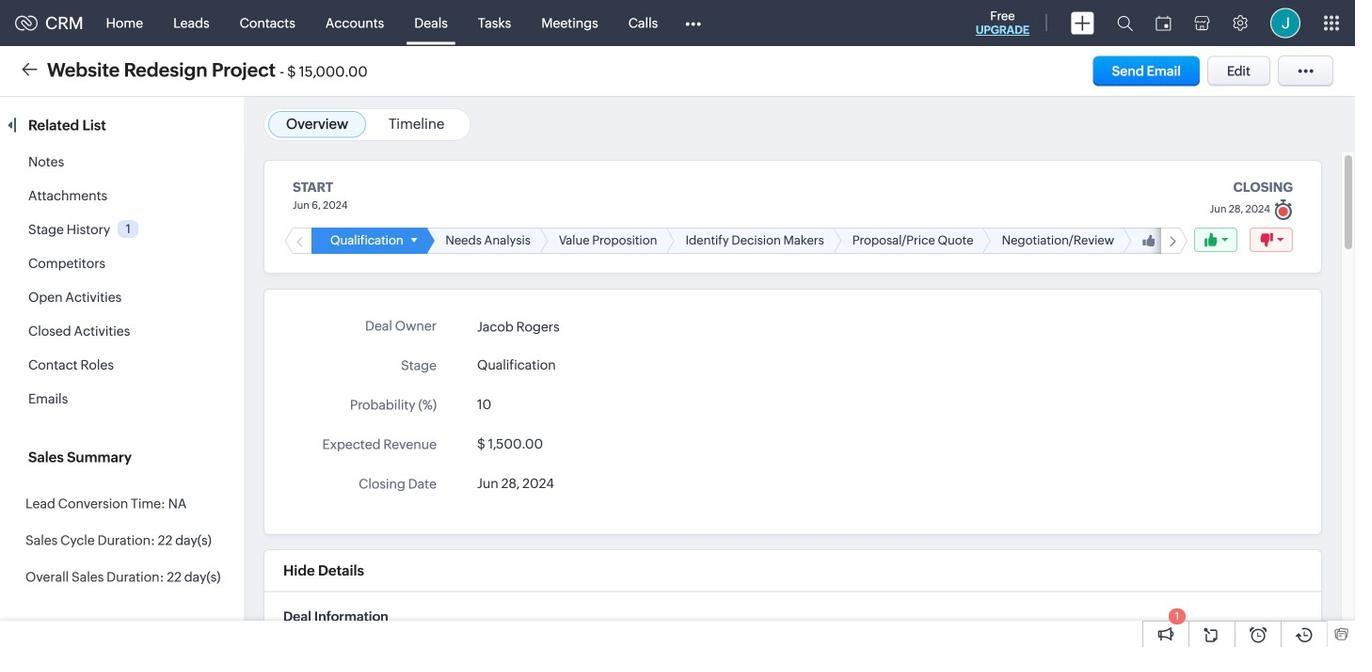 Task type: describe. For each thing, give the bounding box(es) containing it.
calendar image
[[1156, 16, 1172, 31]]

search image
[[1117, 15, 1133, 31]]

logo image
[[15, 16, 38, 31]]



Task type: locate. For each thing, give the bounding box(es) containing it.
profile element
[[1260, 0, 1312, 46]]

create menu image
[[1071, 12, 1095, 34]]

profile image
[[1271, 8, 1301, 38]]

Other Modules field
[[673, 8, 714, 38]]

search element
[[1106, 0, 1145, 46]]

create menu element
[[1060, 0, 1106, 46]]



Task type: vqa. For each thing, say whether or not it's contained in the screenshot.
Calls link
no



